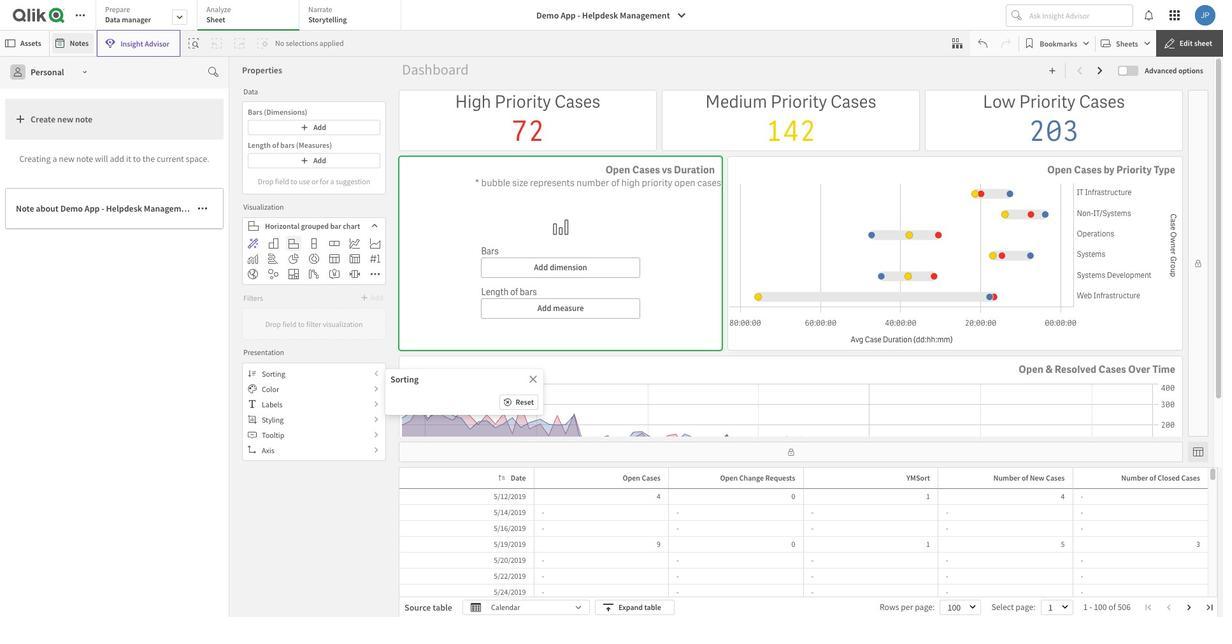 Task type: describe. For each thing, give the bounding box(es) containing it.
nl insights image
[[330, 269, 340, 279]]

to
[[133, 153, 141, 164]]

go to the last page image
[[1207, 604, 1214, 611]]

bars for bars (dimensions)
[[248, 107, 263, 117]]

resolved
[[1055, 363, 1097, 376]]

1 for 5
[[927, 539, 931, 549]]

open change requests button
[[704, 470, 801, 486]]

selections tool image
[[953, 38, 963, 48]]

add
[[110, 153, 124, 164]]

of for number of closed cases
[[1150, 473, 1157, 483]]

0 horizontal spatial management
[[144, 203, 194, 214]]

(november
[[196, 203, 239, 214]]

hide source table viewer image
[[1194, 447, 1204, 457]]

1 4 from the left
[[657, 491, 661, 501]]

open & resolved cases over time
[[1019, 363, 1176, 376]]

5/19/2019
[[494, 539, 526, 549]]

horizontal combo chart image
[[268, 254, 279, 264]]

sorting inside button
[[262, 369, 285, 378]]

horizontal
[[265, 221, 300, 230]]

1 : from the left
[[933, 601, 935, 612]]

demo app - helpdesk management
[[537, 10, 670, 21]]

selections
[[286, 38, 318, 48]]

of inside the open cases vs duration * bubble size represents number of high priority open cases
[[612, 177, 620, 190]]

options
[[1179, 66, 1204, 75]]

506
[[1118, 601, 1131, 612]]

number of new cases button
[[978, 470, 1071, 486]]

1 vertical spatial app
[[85, 203, 100, 214]]

sheet
[[207, 15, 225, 24]]

edit sheet
[[1180, 38, 1213, 48]]

(measures)
[[296, 140, 332, 150]]

over
[[1129, 363, 1151, 376]]

1 vertical spatial note
[[76, 153, 93, 164]]

dimension
[[550, 262, 588, 273]]

priority for 203
[[1020, 91, 1076, 113]]

1 horizontal spatial management
[[620, 10, 670, 21]]

applied
[[320, 38, 344, 48]]

cases inside medium priority cases 142
[[831, 91, 877, 113]]

source table
[[405, 602, 453, 613]]

add button for length of bars (measures)
[[248, 153, 381, 168]]

storytelling
[[309, 15, 347, 24]]

2 4 from the left
[[1062, 491, 1065, 501]]

5/20/2019
[[494, 555, 526, 565]]

1 page from the left
[[915, 601, 933, 612]]

creating
[[19, 153, 51, 164]]

vertical stacked bar chart image
[[309, 238, 319, 249]]

note
[[16, 203, 34, 214]]

1 vertical spatial data
[[244, 86, 258, 96]]

notes button
[[52, 33, 94, 54]]

reset
[[516, 397, 534, 407]]

note about demo app - helpdesk management (november 16, 2023) button
[[5, 188, 275, 229]]

date
[[511, 473, 526, 483]]

bars for length of bars (measures)
[[281, 140, 295, 150]]

next sheet: performance image
[[1096, 66, 1106, 76]]

high
[[622, 177, 640, 190]]

date button
[[495, 470, 531, 486]]

horizontal stacked bar chart image
[[330, 238, 340, 249]]

labels
[[262, 399, 283, 409]]

length of bars add measure
[[481, 286, 584, 314]]

1 horizontal spatial sorting
[[391, 374, 419, 385]]

select page :
[[992, 601, 1036, 612]]

source
[[405, 602, 431, 613]]

represents
[[530, 177, 575, 190]]

number of new cases
[[994, 473, 1065, 483]]

cases inside the open cases vs duration * bubble size represents number of high priority open cases
[[633, 163, 660, 177]]

100
[[1095, 601, 1108, 612]]

expand
[[619, 602, 643, 612]]

bars for length of bars add measure
[[520, 286, 537, 298]]

open cases vs duration * bubble size represents number of high priority open cases
[[475, 163, 722, 190]]

create new note
[[31, 113, 93, 125]]

line chart image
[[350, 238, 360, 249]]

high
[[455, 91, 492, 113]]

create new sheet image
[[1049, 67, 1057, 75]]

labels button
[[243, 396, 386, 412]]

5
[[1062, 539, 1065, 549]]

box plot image
[[350, 269, 360, 279]]

size
[[513, 177, 528, 190]]

ymsort
[[907, 473, 931, 483]]

data inside prepare data manager
[[105, 15, 120, 24]]

new
[[1030, 473, 1045, 483]]

1 horizontal spatial demo
[[537, 10, 559, 21]]

priority for 72
[[495, 91, 551, 113]]

horizontal grouped bar chart image
[[289, 238, 299, 249]]

&
[[1046, 363, 1053, 376]]

tooltip button
[[243, 427, 386, 442]]

about
[[36, 203, 59, 214]]

search notes image
[[208, 67, 219, 77]]

sorting button
[[243, 366, 386, 381]]

properties
[[242, 64, 282, 76]]

rows per page :
[[880, 601, 935, 612]]

cases
[[698, 177, 722, 190]]

1 horizontal spatial app
[[561, 10, 576, 21]]

add button for bars (dimensions)
[[248, 120, 381, 135]]

add down (measures)
[[314, 156, 326, 165]]

2 page from the left
[[1016, 601, 1034, 612]]

note about demo app - helpdesk management (november 16, 2023)
[[16, 203, 275, 214]]

per
[[901, 601, 914, 612]]

narrate storytelling
[[309, 4, 347, 24]]

color
[[262, 384, 279, 394]]

grouped
[[301, 221, 329, 230]]

go to the first page image
[[1145, 604, 1153, 611]]

vertical combo chart image
[[248, 254, 258, 264]]

of left 506
[[1109, 601, 1117, 612]]

autochart image
[[248, 238, 258, 249]]

assets
[[20, 38, 41, 48]]

number of closed cases button
[[1105, 470, 1206, 486]]

presentation
[[244, 347, 284, 357]]

showing 101 rows and 6 columns. use arrow keys to navigate in table cells and tab to move to pagination controls. for the full range of keyboard navigation, see the documentation. element
[[400, 468, 1209, 617]]

open
[[675, 177, 696, 190]]

0 for 4
[[792, 491, 796, 501]]

ymsort button
[[891, 470, 936, 486]]

note inside button
[[75, 113, 93, 125]]

table for source table
[[433, 602, 453, 613]]

open cases by priority type
[[1048, 163, 1176, 177]]

area line chart image
[[370, 238, 381, 249]]

horizontal grouped bar chart button
[[243, 218, 386, 233]]

by
[[1104, 163, 1115, 177]]

the
[[143, 153, 155, 164]]

of for length of bars add measure
[[511, 286, 518, 298]]

personal
[[31, 66, 64, 78]]

styling
[[262, 415, 284, 424]]

0 vertical spatial helpdesk
[[583, 10, 618, 21]]

manager
[[122, 15, 151, 24]]

dashboard button
[[399, 59, 472, 80]]

donut chart image
[[309, 254, 319, 264]]

assets button
[[3, 33, 46, 54]]

add inside length of bars add measure
[[538, 303, 552, 314]]

open for priority
[[1048, 163, 1073, 177]]

analyze
[[207, 4, 231, 14]]

create new note button
[[5, 99, 224, 140]]



Task type: locate. For each thing, give the bounding box(es) containing it.
treemap image
[[289, 269, 299, 279]]

of for length of bars (measures)
[[272, 140, 279, 150]]

reset button
[[500, 395, 539, 410]]

pie chart image
[[289, 254, 299, 264]]

time
[[1153, 363, 1176, 376]]

page
[[915, 601, 933, 612], [1016, 601, 1034, 612]]

1
[[927, 491, 931, 501], [927, 539, 931, 549], [1084, 601, 1088, 612]]

tab list inside application
[[96, 0, 406, 32]]

0 horizontal spatial 4
[[657, 491, 661, 501]]

1 for 4
[[927, 491, 931, 501]]

9
[[657, 539, 661, 549]]

0 vertical spatial new
[[57, 113, 73, 125]]

note
[[75, 113, 93, 125], [76, 153, 93, 164]]

0 vertical spatial demo
[[537, 10, 559, 21]]

cases
[[555, 91, 601, 113], [831, 91, 877, 113], [1080, 91, 1126, 113], [633, 163, 660, 177], [1075, 163, 1102, 177], [1099, 363, 1127, 376], [642, 473, 661, 483], [1047, 473, 1065, 483], [1182, 473, 1201, 483]]

: right select
[[1034, 601, 1036, 612]]

add left dimension
[[534, 262, 548, 273]]

sorting
[[262, 369, 285, 378], [391, 374, 419, 385]]

analyze sheet
[[207, 4, 231, 24]]

4 down open cases
[[657, 491, 661, 501]]

styling button
[[243, 412, 386, 427]]

priority right by
[[1117, 163, 1152, 177]]

open cases
[[623, 473, 661, 483]]

low priority cases 203
[[984, 91, 1126, 150]]

waterfall chart image
[[309, 269, 319, 279]]

open change requests
[[721, 473, 796, 483]]

length of bars (measures)
[[248, 140, 332, 150]]

priority inside low priority cases 203
[[1020, 91, 1076, 113]]

1 horizontal spatial number
[[1122, 473, 1149, 483]]

open
[[606, 163, 631, 177], [1048, 163, 1073, 177], [1019, 363, 1044, 376], [623, 473, 641, 483], [721, 473, 738, 483]]

go to the next page image
[[1186, 604, 1194, 611]]

2023)
[[254, 203, 275, 214]]

1 horizontal spatial table
[[645, 602, 662, 612]]

bookmarks button
[[1023, 33, 1093, 54]]

new right 'a'
[[59, 153, 75, 164]]

1 vertical spatial helpdesk
[[106, 203, 142, 214]]

1 horizontal spatial :
[[1034, 601, 1036, 612]]

1 0 from the top
[[792, 491, 796, 501]]

bubble
[[482, 177, 511, 190]]

bookmarks
[[1040, 39, 1078, 48]]

sheet
[[1195, 38, 1213, 48]]

create
[[31, 113, 55, 125]]

2 : from the left
[[1034, 601, 1036, 612]]

dashboard
[[402, 60, 469, 78]]

bars
[[248, 107, 263, 117], [481, 246, 499, 257]]

rows
[[880, 601, 900, 612]]

data down prepare
[[105, 15, 120, 24]]

table right expand
[[645, 602, 662, 612]]

application
[[0, 0, 1224, 617]]

1 vertical spatial add button
[[248, 153, 381, 168]]

edit sheet button
[[1157, 30, 1224, 57]]

measure
[[553, 303, 584, 314]]

bars left (measures)
[[281, 140, 295, 150]]

table
[[433, 602, 453, 613], [645, 602, 662, 612]]

0 horizontal spatial sorting
[[262, 369, 285, 378]]

undo image
[[979, 38, 989, 48]]

0 horizontal spatial helpdesk
[[106, 203, 142, 214]]

application containing 72
[[0, 0, 1224, 617]]

number of closed cases
[[1122, 473, 1201, 483]]

prepare data manager
[[105, 4, 151, 24]]

0 vertical spatial bars
[[248, 107, 263, 117]]

add inside bars add dimension
[[534, 262, 548, 273]]

length down bars (dimensions)
[[248, 140, 271, 150]]

5/12/2019
[[494, 491, 526, 501]]

2 number from the left
[[1122, 473, 1149, 483]]

0 vertical spatial app
[[561, 10, 576, 21]]

notes
[[70, 38, 89, 48]]

click to unlock sheet layout image
[[1195, 259, 1203, 267], [788, 448, 795, 456]]

0 horizontal spatial bars
[[281, 140, 295, 150]]

0 horizontal spatial bars
[[248, 107, 263, 117]]

number inside number of closed cases button
[[1122, 473, 1149, 483]]

bars down bars add dimension
[[520, 286, 537, 298]]

type
[[1155, 163, 1176, 177]]

priority inside high priority cases 72
[[495, 91, 551, 113]]

will
[[95, 153, 108, 164]]

0 vertical spatial 0
[[792, 491, 796, 501]]

helpdesk
[[583, 10, 618, 21], [106, 203, 142, 214]]

length inside length of bars add measure
[[481, 286, 509, 298]]

length down bars add dimension
[[481, 286, 509, 298]]

0 horizontal spatial page
[[915, 601, 933, 612]]

0 horizontal spatial app
[[85, 203, 100, 214]]

1 vertical spatial length
[[481, 286, 509, 298]]

priority for 142
[[771, 91, 828, 113]]

map image
[[248, 269, 258, 279]]

of left closed
[[1150, 473, 1157, 483]]

number for number of new cases
[[994, 473, 1021, 483]]

4 down number of new cases
[[1062, 491, 1065, 501]]

add button up (measures)
[[248, 120, 381, 135]]

(dimensions)
[[264, 107, 308, 117]]

space.
[[186, 153, 209, 164]]

scatter plot image
[[268, 269, 279, 279]]

1 vertical spatial 1
[[927, 539, 931, 549]]

tab list
[[96, 0, 406, 32]]

0 horizontal spatial data
[[105, 15, 120, 24]]

1 horizontal spatial length
[[481, 286, 509, 298]]

go to the previous page image
[[1166, 604, 1174, 611]]

Ask Insight Advisor text field
[[1028, 5, 1133, 26]]

3
[[1197, 539, 1201, 549]]

of left high
[[612, 177, 620, 190]]

0 horizontal spatial number
[[994, 473, 1021, 483]]

0 for 9
[[792, 539, 796, 549]]

1 horizontal spatial bars
[[481, 246, 499, 257]]

expand table button
[[595, 600, 675, 615]]

add button down (measures)
[[248, 153, 381, 168]]

number
[[994, 473, 1021, 483], [1122, 473, 1149, 483]]

2 add button from the top
[[248, 153, 381, 168]]

1 horizontal spatial page
[[1016, 601, 1034, 612]]

0 vertical spatial data
[[105, 15, 120, 24]]

open for duration
[[606, 163, 631, 177]]

tab list containing prepare
[[96, 0, 406, 32]]

app
[[561, 10, 576, 21], [85, 203, 100, 214]]

open cases button
[[606, 470, 666, 486]]

expand table
[[619, 602, 662, 612]]

bars inside length of bars add measure
[[520, 286, 537, 298]]

priority right 'medium'
[[771, 91, 828, 113]]

1 horizontal spatial bars
[[520, 286, 537, 298]]

length
[[248, 140, 271, 150], [481, 286, 509, 298]]

1 vertical spatial management
[[144, 203, 194, 214]]

demo
[[537, 10, 559, 21], [60, 203, 83, 214]]

1 vertical spatial new
[[59, 153, 75, 164]]

0 vertical spatial length
[[248, 140, 271, 150]]

add left measure
[[538, 303, 552, 314]]

0 vertical spatial 1
[[927, 491, 931, 501]]

5/16/2019
[[494, 523, 526, 533]]

table for expand table
[[645, 602, 662, 612]]

bars inside bars add dimension
[[481, 246, 499, 257]]

: right per
[[933, 601, 935, 612]]

0 horizontal spatial demo
[[60, 203, 83, 214]]

2 0 from the top
[[792, 539, 796, 549]]

sheets
[[1117, 39, 1139, 48]]

142
[[766, 113, 817, 150]]

:
[[933, 601, 935, 612], [1034, 601, 1036, 612]]

sheets button
[[1099, 33, 1154, 54]]

0 horizontal spatial table
[[433, 602, 453, 613]]

number for number of closed cases
[[1122, 473, 1149, 483]]

closed
[[1158, 473, 1181, 483]]

demo app - helpdesk management button
[[529, 5, 695, 25]]

data down properties
[[244, 86, 258, 96]]

priority
[[642, 177, 673, 190]]

color button
[[243, 381, 386, 396]]

no selections applied
[[275, 38, 344, 48]]

0 horizontal spatial length
[[248, 140, 271, 150]]

0 vertical spatial click to unlock sheet layout image
[[1195, 259, 1203, 267]]

number left new
[[994, 473, 1021, 483]]

1 number from the left
[[994, 473, 1021, 483]]

of inside length of bars add measure
[[511, 286, 518, 298]]

vs
[[662, 163, 672, 177]]

priority right high
[[495, 91, 551, 113]]

cases inside low priority cases 203
[[1080, 91, 1126, 113]]

1 horizontal spatial click to unlock sheet layout image
[[1195, 259, 1203, 267]]

narrate
[[309, 4, 332, 14]]

1 vertical spatial click to unlock sheet layout image
[[788, 448, 795, 456]]

0 vertical spatial add button
[[248, 120, 381, 135]]

of
[[272, 140, 279, 150], [612, 177, 620, 190], [511, 286, 518, 298], [1022, 473, 1029, 483], [1150, 473, 1157, 483], [1109, 601, 1117, 612]]

1 - 100 of 506
[[1084, 601, 1131, 612]]

bars
[[281, 140, 295, 150], [520, 286, 537, 298]]

page right per
[[915, 601, 933, 612]]

0 vertical spatial bars
[[281, 140, 295, 150]]

more image
[[370, 269, 381, 279]]

table inside expand table "button"
[[645, 602, 662, 612]]

axis button
[[243, 442, 386, 458]]

new right create
[[57, 113, 73, 125]]

of for number of new cases
[[1022, 473, 1029, 483]]

5/24/2019
[[494, 587, 526, 597]]

high priority cases 72
[[455, 91, 601, 150]]

priority inside medium priority cases 142
[[771, 91, 828, 113]]

of left new
[[1022, 473, 1029, 483]]

of down bars (dimensions)
[[272, 140, 279, 150]]

2 vertical spatial 1
[[1084, 601, 1088, 612]]

open inside the open cases vs duration * bubble size represents number of high priority open cases
[[606, 163, 631, 177]]

1 vertical spatial bars
[[481, 246, 499, 257]]

1 horizontal spatial data
[[244, 86, 258, 96]]

1 add button from the top
[[248, 120, 381, 135]]

table image
[[330, 254, 340, 264]]

length for length of bars add measure
[[481, 286, 509, 298]]

note left will
[[76, 153, 93, 164]]

number left closed
[[1122, 473, 1149, 483]]

pivot table image
[[350, 254, 360, 264]]

1 horizontal spatial 4
[[1062, 491, 1065, 501]]

bars add dimension
[[481, 246, 588, 273]]

personal button
[[5, 62, 95, 82]]

1 vertical spatial bars
[[520, 286, 537, 298]]

1 vertical spatial 0
[[792, 539, 796, 549]]

bars for bars add dimension
[[481, 246, 499, 257]]

priority down create new sheet icon
[[1020, 91, 1076, 113]]

0 vertical spatial note
[[75, 113, 93, 125]]

of down bars add dimension
[[511, 286, 518, 298]]

kpi image
[[370, 254, 381, 264]]

cases inside high priority cases 72
[[555, 91, 601, 113]]

0 horizontal spatial :
[[933, 601, 935, 612]]

new inside button
[[57, 113, 73, 125]]

add button
[[248, 120, 381, 135], [248, 153, 381, 168]]

no
[[275, 38, 285, 48]]

page right select
[[1016, 601, 1034, 612]]

vertical grouped bar chart image
[[268, 238, 279, 249]]

0 vertical spatial management
[[620, 10, 670, 21]]

medium
[[706, 91, 768, 113]]

add up (measures)
[[314, 122, 326, 132]]

1 vertical spatial demo
[[60, 203, 83, 214]]

prepare
[[105, 4, 130, 14]]

close image
[[528, 374, 539, 384]]

1 horizontal spatial helpdesk
[[583, 10, 618, 21]]

0 horizontal spatial click to unlock sheet layout image
[[788, 448, 795, 456]]

note right create
[[75, 113, 93, 125]]

5/14/2019
[[494, 507, 526, 517]]

add measure button
[[481, 298, 641, 319]]

length for length of bars (measures)
[[248, 140, 271, 150]]

table right source
[[433, 602, 453, 613]]

number inside "number of new cases" button
[[994, 473, 1021, 483]]

open for cases
[[1019, 363, 1044, 376]]

chart
[[343, 221, 360, 230]]



Task type: vqa. For each thing, say whether or not it's contained in the screenshot.
Beginner's's 'App'
no



